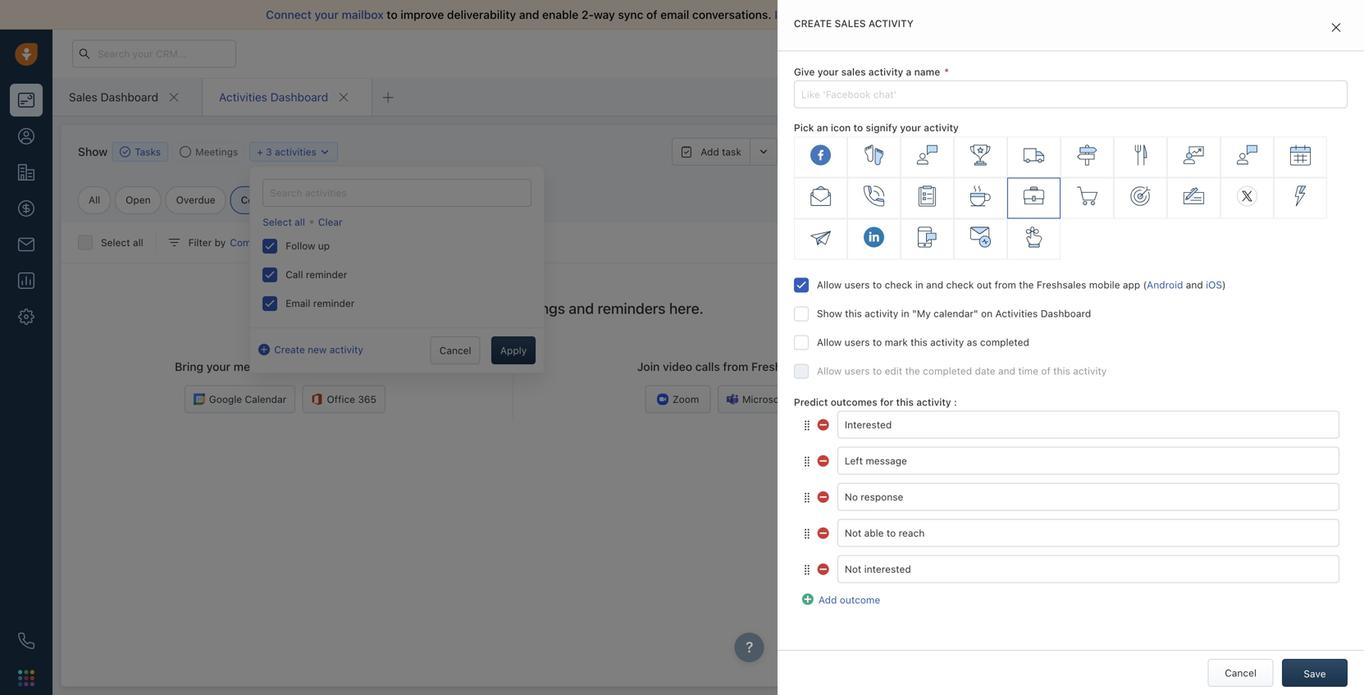 Task type: vqa. For each thing, say whether or not it's contained in the screenshot.
outgoing image associated with Want
no



Task type: locate. For each thing, give the bounding box(es) containing it.
completed up select all link
[[241, 194, 293, 206]]

create new activity
[[274, 344, 363, 355]]

ui drag handle image up plus filled icon
[[802, 528, 812, 539]]

freshsales down 'create new activity'
[[310, 360, 369, 373]]

0 horizontal spatial google calendar button
[[184, 385, 296, 413]]

1 horizontal spatial zoom
[[1007, 286, 1034, 297]]

sales
[[856, 8, 884, 21], [835, 18, 866, 29], [842, 66, 866, 78]]

google calendar down bring your meetings into freshsales suite
[[209, 394, 287, 405]]

your right "bring"
[[207, 360, 231, 373]]

from right calls
[[723, 360, 749, 373]]

zoom down the video
[[673, 394, 699, 405]]

for
[[327, 237, 340, 248], [880, 396, 894, 408]]

freshsales inside tab panel
[[1037, 279, 1087, 290]]

out
[[977, 279, 992, 290]]

suite
[[372, 360, 399, 373], [813, 360, 841, 373]]

activities up + on the top
[[219, 90, 267, 104]]

calendar
[[1003, 168, 1050, 181], [1046, 209, 1087, 221]]

1 horizontal spatial all
[[295, 216, 305, 228]]

your for connect your mailbox to improve deliverability and enable 2-way sync of email conversations. import all your sales data so you don't have to start from scratch.
[[315, 8, 339, 21]]

and up "my
[[927, 279, 944, 290]]

plus filled image
[[802, 591, 816, 604]]

import
[[775, 8, 811, 21]]

0 horizontal spatial microsoft teams
[[743, 394, 819, 405]]

date inside button
[[283, 237, 304, 248]]

for down edit
[[880, 396, 894, 408]]

2 vertical spatial allow
[[817, 365, 842, 376]]

users left mark
[[845, 336, 870, 348]]

0 vertical spatial show
[[78, 145, 108, 158]]

0 horizontal spatial completed
[[923, 365, 972, 376]]

1 horizontal spatial calendar
[[1040, 231, 1082, 242]]

in for "my
[[902, 308, 910, 319]]

0 vertical spatial minus filled image
[[818, 453, 831, 466]]

google calendar button down bring your meetings into freshsales suite
[[184, 385, 296, 413]]

0 horizontal spatial teams
[[789, 394, 819, 405]]

dashboard for activities dashboard
[[271, 90, 328, 104]]

2 ui drag handle image from the top
[[802, 528, 812, 539]]

your for give your sales activity a name
[[818, 66, 839, 78]]

+ 3 activities
[[257, 146, 317, 158]]

0 horizontal spatial freshsales
[[310, 360, 369, 373]]

from inside tab panel
[[995, 279, 1017, 290]]

your right give
[[818, 66, 839, 78]]

1 horizontal spatial show
[[817, 308, 843, 319]]

allow for allow users to edit the completed date and time of this activity
[[817, 365, 842, 376]]

don't
[[953, 8, 981, 21]]

1 vertical spatial from
[[995, 279, 1017, 290]]

cancel inside tab panel
[[1225, 667, 1257, 679]]

0 horizontal spatial date
[[283, 237, 304, 248]]

1 vertical spatial cancel button
[[1208, 659, 1274, 687]]

0 horizontal spatial select
[[101, 237, 130, 248]]

minus filled image down 'predict' on the bottom right of page
[[818, 453, 831, 466]]

1 horizontal spatial (
[[1143, 279, 1147, 290]]

your right import
[[829, 8, 853, 21]]

1 minus filled image from the top
[[818, 417, 831, 430]]

1 vertical spatial calendar
[[245, 394, 287, 405]]

0 horizontal spatial microsoft teams button
[[718, 385, 828, 413]]

start
[[1026, 8, 1052, 21]]

select up completed date button
[[263, 216, 292, 228]]

completed up :
[[923, 365, 972, 376]]

3
[[266, 146, 272, 158]]

microsoft down join video calls from freshsales suite
[[743, 394, 787, 405]]

activity left as
[[931, 336, 964, 348]]

calendar
[[1040, 231, 1082, 242], [245, 394, 287, 405]]

0 horizontal spatial calendar
[[245, 394, 287, 405]]

your trial ends in 21 days
[[925, 48, 1033, 59]]

0 horizontal spatial google calendar
[[209, 394, 287, 405]]

calendar for the bottom google calendar button
[[245, 394, 287, 405]]

for down "clear" link
[[327, 237, 340, 248]]

0 vertical spatial google calendar
[[1005, 231, 1082, 242]]

mobile
[[1090, 279, 1121, 290]]

2 horizontal spatial freshsales
[[1037, 279, 1087, 290]]

1 vertical spatial meetings
[[234, 360, 284, 373]]

by
[[215, 237, 226, 248]]

1 vertical spatial google calendar
[[209, 394, 287, 405]]

1 horizontal spatial suite
[[813, 360, 841, 373]]

microsoft teams
[[1074, 286, 1151, 297], [743, 394, 819, 405]]

1 horizontal spatial zoom button
[[980, 282, 1046, 301]]

1 vertical spatial of
[[1042, 365, 1051, 376]]

1 vertical spatial cancel
[[1225, 667, 1257, 679]]

)
[[307, 194, 311, 206], [1223, 279, 1226, 290]]

sales right create
[[835, 18, 866, 29]]

microsoft teams button
[[1050, 282, 1160, 301], [718, 385, 828, 413]]

0 vertical spatial google calendar button
[[980, 227, 1091, 246]]

reminder down call reminder
[[313, 298, 355, 309]]

add inside add task button
[[701, 146, 719, 158]]

2 suite from the left
[[813, 360, 841, 373]]

to
[[387, 8, 398, 21], [1012, 8, 1023, 21], [854, 122, 863, 133], [873, 279, 882, 290], [873, 336, 882, 348], [873, 365, 882, 376]]

activity up mark
[[865, 308, 899, 319]]

calendar down my calendar
[[1046, 209, 1087, 221]]

reminders
[[598, 300, 666, 317]]

2 users from the top
[[845, 336, 870, 348]]

activity left the so
[[869, 18, 914, 29]]

1 horizontal spatial select all
[[263, 216, 305, 228]]

0 horizontal spatial the
[[905, 365, 920, 376]]

reminder down up
[[306, 269, 347, 280]]

2 vertical spatial from
[[723, 360, 749, 373]]

this right time
[[1054, 365, 1071, 376]]

in left "my
[[902, 308, 910, 319]]

select down open
[[101, 237, 130, 248]]

1 ui drag handle image from the top
[[802, 456, 812, 467]]

0 vertical spatial date
[[283, 237, 304, 248]]

minus filled image
[[818, 453, 831, 466], [818, 525, 831, 538]]

1 vertical spatial date
[[975, 365, 996, 376]]

2 horizontal spatial dashboard
[[1041, 308, 1092, 319]]

filter by
[[188, 237, 226, 248]]

2 vertical spatial ui drag handle image
[[802, 564, 812, 575]]

google calendar for rightmost google calendar button
[[1005, 231, 1082, 242]]

1 horizontal spatial microsoft teams
[[1074, 286, 1151, 297]]

1 horizontal spatial completed
[[980, 336, 1030, 348]]

activity right time
[[1073, 365, 1107, 376]]

activities
[[219, 90, 267, 104], [996, 308, 1038, 319]]

add left task
[[701, 146, 719, 158]]

tab panel
[[778, 0, 1365, 695]]

days
[[1013, 48, 1033, 59]]

minus filled image up the add outcome link
[[818, 525, 831, 538]]

2 vertical spatial all
[[133, 237, 143, 248]]

0 vertical spatial ui drag handle image
[[802, 420, 812, 431]]

1 vertical spatial users
[[845, 336, 870, 348]]

meetings down create
[[234, 360, 284, 373]]

0 horizontal spatial meetings
[[234, 360, 284, 373]]

0 vertical spatial cancel button
[[431, 337, 480, 364]]

google down 'connect your calendar'
[[1005, 231, 1038, 242]]

freshsales for join video calls from freshsales suite
[[752, 360, 810, 373]]

follow up
[[286, 240, 330, 252]]

1 vertical spatial minus filled image
[[818, 525, 831, 538]]

0 vertical spatial from
[[1055, 8, 1080, 21]]

overdue
[[176, 194, 215, 206]]

check
[[885, 279, 913, 290], [947, 279, 974, 290]]

goals
[[923, 199, 948, 210]]

None text field
[[838, 447, 1340, 475], [838, 483, 1340, 511], [838, 447, 1340, 475], [838, 483, 1340, 511]]

Give your sales activity a name text field
[[794, 81, 1348, 108]]

your up more
[[900, 122, 922, 133]]

show for show
[[78, 145, 108, 158]]

apply button
[[491, 337, 536, 364]]

connect down my
[[980, 209, 1020, 221]]

connect for connect your mailbox to improve deliverability and enable 2-way sync of email conversations. import all your sales data so you don't have to start from scratch.
[[266, 8, 312, 21]]

zoom
[[1007, 286, 1034, 297], [673, 394, 699, 405]]

1 allow from the top
[[817, 279, 842, 290]]

(
[[297, 194, 301, 206], [1143, 279, 1147, 290]]

0 vertical spatial )
[[307, 194, 311, 206]]

2 check from the left
[[947, 279, 974, 290]]

google
[[1005, 231, 1038, 242], [209, 394, 242, 405]]

add right plus filled icon
[[819, 594, 837, 606]]

name
[[915, 66, 941, 78]]

completed for completed ( 0 )
[[241, 194, 293, 206]]

ui drag handle image down 'predict' on the bottom right of page
[[802, 420, 812, 431]]

to left mark
[[873, 336, 882, 348]]

all
[[814, 8, 826, 21], [295, 216, 305, 228], [133, 237, 143, 248]]

find
[[322, 300, 351, 317]]

cancel button left save button
[[1208, 659, 1274, 687]]

2 horizontal spatial in
[[990, 48, 998, 59]]

0 vertical spatial google
[[1005, 231, 1038, 242]]

0 vertical spatial microsoft teams
[[1074, 286, 1151, 297]]

add down an
[[811, 146, 829, 158]]

1 vertical spatial microsoft
[[743, 394, 787, 405]]

365
[[358, 394, 377, 405]]

0 vertical spatial in
[[990, 48, 998, 59]]

google down bring your meetings into freshsales suite
[[209, 394, 242, 405]]

1 horizontal spatial date
[[975, 365, 996, 376]]

zoom right the out on the top
[[1007, 286, 1034, 297]]

configure widgets button
[[1104, 125, 1223, 144]]

calendar down 'connect your calendar'
[[1040, 231, 1082, 242]]

android link
[[1147, 279, 1184, 290]]

in left 21
[[990, 48, 998, 59]]

16:00
[[984, 547, 1010, 558]]

freshsales up 'predict' on the bottom right of page
[[752, 360, 810, 373]]

select all
[[263, 216, 305, 228], [101, 237, 143, 248]]

1 horizontal spatial check
[[947, 279, 974, 290]]

your for bring your meetings into freshsales suite
[[207, 360, 231, 373]]

1 horizontal spatial from
[[995, 279, 1017, 290]]

tasks,
[[459, 300, 499, 317]]

+ 3 activities button
[[250, 142, 338, 162]]

trial
[[947, 48, 964, 59]]

1 horizontal spatial microsoft teams button
[[1050, 282, 1160, 301]]

0 vertical spatial activities
[[219, 90, 267, 104]]

add inside the add outcome link
[[819, 594, 837, 606]]

0 vertical spatial reminder
[[306, 269, 347, 280]]

1 vertical spatial show
[[817, 308, 843, 319]]

None text field
[[838, 411, 1340, 439], [838, 519, 1340, 547], [838, 555, 1340, 583], [838, 411, 1340, 439], [838, 519, 1340, 547], [838, 555, 1340, 583]]

sales down create sales activity
[[842, 66, 866, 78]]

this
[[845, 308, 862, 319], [911, 336, 928, 348], [1054, 365, 1071, 376], [896, 396, 914, 408]]

1 suite from the left
[[372, 360, 399, 373]]

add for add outcome
[[819, 594, 837, 606]]

select
[[263, 216, 292, 228], [101, 237, 130, 248]]

0 horizontal spatial )
[[307, 194, 311, 206]]

email
[[286, 298, 311, 309]]

all right import
[[814, 8, 826, 21]]

pick
[[794, 122, 814, 133]]

more button
[[883, 138, 948, 166], [883, 138, 948, 166]]

what's new image
[[1247, 47, 1259, 59]]

3 users from the top
[[845, 365, 870, 376]]

office 365
[[327, 394, 377, 405]]

zoom button up "on" in the right top of the page
[[980, 282, 1046, 301]]

cancel button for save
[[1208, 659, 1274, 687]]

1 vertical spatial google
[[209, 394, 242, 405]]

ui drag handle image
[[802, 420, 812, 431], [802, 528, 812, 539]]

freshsales
[[1037, 279, 1087, 290], [310, 360, 369, 373], [752, 360, 810, 373]]

0 horizontal spatial from
[[723, 360, 749, 373]]

14:00
[[984, 448, 1010, 460]]

0 horizontal spatial zoom
[[673, 394, 699, 405]]

0 horizontal spatial google
[[209, 394, 242, 405]]

explore plans
[[1064, 48, 1127, 59]]

1 vertical spatial for
[[880, 396, 894, 408]]

1 vertical spatial connect
[[980, 209, 1020, 221]]

dashboard right sales
[[101, 90, 158, 104]]

for inside tab panel
[[880, 396, 894, 408]]

and
[[519, 8, 539, 21], [927, 279, 944, 290], [1186, 279, 1204, 290], [569, 300, 594, 317], [999, 365, 1016, 376]]

1 vertical spatial google calendar button
[[184, 385, 296, 413]]

dialog
[[778, 0, 1365, 695]]

ui drag handle image
[[802, 456, 812, 467], [802, 492, 812, 503], [802, 564, 812, 575]]

2 allow from the top
[[817, 336, 842, 348]]

1 horizontal spatial google calendar button
[[980, 227, 1091, 246]]

( inside tab panel
[[1143, 279, 1147, 290]]

tab panel containing create sales activity
[[778, 0, 1365, 695]]

1 horizontal spatial of
[[1042, 365, 1051, 376]]

calendar"
[[934, 308, 979, 319]]

0 vertical spatial completed
[[241, 194, 293, 206]]

2 ui drag handle image from the top
[[802, 492, 812, 503]]

zoom button
[[980, 282, 1046, 301], [645, 385, 711, 413]]

the right the out on the top
[[1019, 279, 1034, 290]]

calendar right my
[[1003, 168, 1050, 181]]

0 horizontal spatial in
[[902, 308, 910, 319]]

date down 08
[[975, 365, 996, 376]]

add
[[701, 146, 719, 158], [811, 146, 829, 158], [819, 594, 837, 606]]

reminder for email reminder
[[313, 298, 355, 309]]

conversations.
[[693, 8, 772, 21]]

teams right mobile
[[1121, 286, 1151, 297]]

ui drag handle image for third minus filled icon from the bottom
[[802, 420, 812, 431]]

of right sync
[[647, 8, 658, 21]]

date inside tab panel
[[975, 365, 996, 376]]

1 vertical spatial zoom button
[[645, 385, 711, 413]]

1 vertical spatial microsoft teams
[[743, 394, 819, 405]]

your
[[315, 8, 339, 21], [829, 8, 853, 21], [818, 66, 839, 78], [900, 122, 922, 133], [1023, 209, 1044, 221], [355, 300, 385, 317], [207, 360, 231, 373]]

add inside 'add meeting' button
[[811, 146, 829, 158]]

signify
[[866, 122, 898, 133]]

microsoft left app
[[1074, 286, 1118, 297]]

add for add task
[[701, 146, 719, 158]]

dashboard up activities
[[271, 90, 328, 104]]

google calendar down 'connect your calendar'
[[1005, 231, 1082, 242]]

add task button
[[672, 138, 750, 166]]

minus filled image
[[818, 417, 831, 430], [818, 489, 831, 502], [818, 561, 831, 574]]

email reminder
[[286, 298, 355, 309]]

in
[[990, 48, 998, 59], [916, 279, 924, 290], [902, 308, 910, 319]]

of inside tab panel
[[1042, 365, 1051, 376]]

your left 'mailbox' at the left
[[315, 8, 339, 21]]

google calendar for the bottom google calendar button
[[209, 394, 287, 405]]

in up "my
[[916, 279, 924, 290]]

cancel left save button
[[1225, 667, 1257, 679]]

and left enable
[[519, 8, 539, 21]]

1 horizontal spatial )
[[1223, 279, 1226, 290]]

completed right by
[[230, 237, 281, 248]]

select all up completed date button
[[263, 216, 305, 228]]

join video calls from freshsales suite
[[637, 360, 841, 373]]

1 vertical spatial minus filled image
[[818, 489, 831, 502]]

0 horizontal spatial (
[[297, 194, 301, 206]]

suite up 'predict' on the bottom right of page
[[813, 360, 841, 373]]

allow for allow users to check in and check out from the freshsales mobile app ( android and ios )
[[817, 279, 842, 290]]

meeting
[[832, 146, 869, 158]]

add for add meeting
[[811, 146, 829, 158]]

from right start
[[1055, 8, 1080, 21]]

connect your mailbox link
[[266, 8, 387, 21]]

activities down allow users to check in and check out from the freshsales mobile app ( android and ios )
[[996, 308, 1038, 319]]

freshsales left mobile
[[1037, 279, 1087, 290]]

1 ui drag handle image from the top
[[802, 420, 812, 431]]

( right app
[[1143, 279, 1147, 290]]

users down view
[[845, 279, 870, 290]]

meetings
[[503, 300, 565, 317], [234, 360, 284, 373]]

connect left 'mailbox' at the left
[[266, 8, 312, 21]]

0 vertical spatial for
[[327, 237, 340, 248]]

0 vertical spatial select
[[263, 216, 292, 228]]

0 horizontal spatial cancel button
[[431, 337, 480, 364]]

filter
[[188, 237, 212, 248]]

of right time
[[1042, 365, 1051, 376]]

widgets
[[1177, 129, 1214, 140]]

calendar for rightmost google calendar button
[[1040, 231, 1082, 242]]

suite for bring your meetings into freshsales suite
[[372, 360, 399, 373]]

to up allow users to mark this activity as completed
[[873, 279, 882, 290]]

1 horizontal spatial meetings
[[503, 300, 565, 317]]

the right edit
[[905, 365, 920, 376]]

1 vertical spatial ui drag handle image
[[802, 528, 812, 539]]

your right find
[[355, 300, 385, 317]]

sales
[[69, 90, 97, 104]]

cancel for apply
[[440, 345, 471, 356]]

1 vertical spatial allow
[[817, 336, 842, 348]]

check left the out on the top
[[947, 279, 974, 290]]

show inside tab panel
[[817, 308, 843, 319]]

0 horizontal spatial of
[[647, 8, 658, 21]]

activities dashboard
[[219, 90, 328, 104]]

calendar down bring your meetings into freshsales suite
[[245, 394, 287, 405]]

from right the out on the top
[[995, 279, 1017, 290]]

3 ui drag handle image from the top
[[802, 564, 812, 575]]

phone image
[[18, 633, 34, 649]]

check up "my
[[885, 279, 913, 290]]

zoom button down the video
[[645, 385, 711, 413]]

1 horizontal spatial microsoft
[[1074, 286, 1118, 297]]

completed right as
[[980, 336, 1030, 348]]

0 vertical spatial the
[[1019, 279, 1034, 290]]

explore
[[1064, 48, 1099, 59]]

+
[[257, 146, 263, 158]]

edit
[[885, 365, 903, 376]]

connect for connect your calendar
[[980, 209, 1020, 221]]

1 users from the top
[[845, 279, 870, 290]]

users up 'outcomes'
[[845, 365, 870, 376]]

1 vertical spatial zoom
[[673, 394, 699, 405]]

activity left the a
[[869, 66, 904, 78]]

Search activities text field
[[263, 179, 532, 207]]

predict outcomes for this activity :
[[794, 396, 957, 408]]

allow
[[817, 279, 842, 290], [817, 336, 842, 348], [817, 365, 842, 376]]

all down the '0'
[[295, 216, 305, 228]]

a
[[906, 66, 912, 78]]

0 horizontal spatial select all
[[101, 237, 143, 248]]

2 vertical spatial users
[[845, 365, 870, 376]]

0 vertical spatial connect
[[266, 8, 312, 21]]

dashboard
[[101, 90, 158, 104], [271, 90, 328, 104], [1041, 308, 1092, 319]]

your down my calendar
[[1023, 209, 1044, 221]]

1 vertical spatial microsoft teams button
[[718, 385, 828, 413]]

1 horizontal spatial freshsales
[[752, 360, 810, 373]]

3 allow from the top
[[817, 365, 842, 376]]

zoom button for the microsoft teams 'button' to the bottom
[[645, 385, 711, 413]]

configure widgets
[[1129, 129, 1214, 140]]

completed inside button
[[230, 237, 281, 248]]

2 vertical spatial in
[[902, 308, 910, 319]]

all down open
[[133, 237, 143, 248]]

teams left 'outcomes'
[[789, 394, 819, 405]]

) inside tab panel
[[1223, 279, 1226, 290]]



Task type: describe. For each thing, give the bounding box(es) containing it.
this down edit
[[896, 396, 914, 408]]

0 vertical spatial select all
[[263, 216, 305, 228]]

view
[[859, 199, 882, 210]]

have
[[984, 8, 1009, 21]]

activity right the new
[[330, 344, 363, 355]]

android
[[1147, 279, 1184, 290]]

sales left data
[[856, 8, 884, 21]]

mailbox
[[342, 8, 384, 21]]

activity down name at the top
[[924, 122, 959, 133]]

outcomes
[[831, 396, 878, 408]]

predict
[[794, 396, 828, 408]]

ui drag handle image for 1st minus filled icon from the bottom of the tab panel containing create sales activity
[[802, 564, 812, 575]]

1 vertical spatial select
[[101, 237, 130, 248]]

cancel for save
[[1225, 667, 1257, 679]]

microsoft teams for topmost the microsoft teams 'button'
[[1074, 286, 1151, 297]]

add meeting button
[[782, 138, 878, 166]]

as
[[967, 336, 978, 348]]

dashboard for sales dashboard
[[101, 90, 158, 104]]

task
[[722, 146, 742, 158]]

2 horizontal spatial from
[[1055, 8, 1080, 21]]

all
[[89, 194, 100, 206]]

give
[[794, 66, 815, 78]]

app
[[1123, 279, 1141, 290]]

send email image
[[1211, 49, 1223, 59]]

0 vertical spatial teams
[[1121, 286, 1151, 297]]

1 horizontal spatial google
[[1005, 231, 1038, 242]]

dialog containing create sales activity
[[778, 0, 1365, 695]]

more
[[896, 146, 919, 158]]

0 horizontal spatial for
[[327, 237, 340, 248]]

enable
[[542, 8, 579, 21]]

here.
[[669, 300, 704, 317]]

activity right view
[[885, 199, 920, 210]]

0 vertical spatial calendar
[[1003, 168, 1050, 181]]

save button
[[1283, 659, 1348, 687]]

plans
[[1102, 48, 1127, 59]]

scratch.
[[1083, 8, 1127, 21]]

users for check
[[845, 279, 870, 290]]

create sales activity
[[794, 18, 914, 29]]

21
[[1000, 48, 1010, 59]]

0 horizontal spatial activities
[[219, 90, 267, 104]]

cancel button for apply
[[431, 337, 480, 364]]

your for connect your calendar
[[1023, 209, 1044, 221]]

users for mark
[[845, 336, 870, 348]]

join
[[637, 360, 660, 373]]

view activity goals link
[[844, 197, 948, 211]]

1 minus filled image from the top
[[818, 453, 831, 466]]

1 vertical spatial completed
[[923, 365, 972, 376]]

allow users to check in and check out from the freshsales mobile app ( android and ios )
[[817, 279, 1226, 290]]

find your upcoming tasks, meetings and reminders here.
[[322, 300, 704, 317]]

zoom button for topmost the microsoft teams 'button'
[[980, 282, 1046, 301]]

calls
[[696, 360, 720, 373]]

connect your mailbox to improve deliverability and enable 2-way sync of email conversations. import all your sales data so you don't have to start from scratch.
[[266, 8, 1127, 21]]

office 365 button
[[302, 385, 386, 413]]

icon
[[831, 122, 851, 133]]

completed date
[[230, 237, 304, 248]]

0 horizontal spatial all
[[133, 237, 143, 248]]

:
[[954, 396, 957, 408]]

improve
[[401, 8, 444, 21]]

2 minus filled image from the top
[[818, 525, 831, 538]]

explore plans link
[[1055, 43, 1136, 63]]

and down "08 mar"
[[999, 365, 1016, 376]]

reminder for call reminder
[[306, 269, 347, 280]]

pick an icon to signify your activity
[[794, 122, 959, 133]]

1 vertical spatial in
[[916, 279, 924, 290]]

mark
[[885, 336, 908, 348]]

to right 'mailbox' at the left
[[387, 8, 398, 21]]

1 vertical spatial select all
[[101, 237, 143, 248]]

data
[[887, 8, 911, 21]]

in for 21
[[990, 48, 998, 59]]

call reminder
[[286, 269, 347, 280]]

+ 3 activities link
[[257, 144, 331, 160]]

upcoming
[[388, 300, 456, 317]]

completed ( 0 )
[[241, 194, 311, 206]]

select all link
[[263, 215, 305, 229]]

activity left :
[[917, 396, 952, 408]]

way
[[594, 8, 615, 21]]

email
[[661, 8, 690, 21]]

1 vertical spatial teams
[[789, 394, 819, 405]]

2 minus filled image from the top
[[818, 489, 831, 502]]

give your sales activity a name
[[794, 66, 941, 78]]

18:00
[[984, 645, 1010, 656]]

office
[[327, 394, 355, 405]]

allow users to edit the completed date and time of this activity
[[817, 365, 1107, 376]]

08
[[984, 346, 999, 359]]

add meeting
[[811, 146, 869, 158]]

1 vertical spatial calendar
[[1046, 209, 1087, 221]]

new
[[308, 344, 327, 355]]

1 check from the left
[[885, 279, 913, 290]]

down image
[[319, 146, 331, 158]]

your for find your upcoming tasks, meetings and reminders here.
[[355, 300, 385, 317]]

connect your calendar
[[980, 209, 1087, 221]]

microsoft teams for the microsoft teams 'button' to the bottom
[[743, 394, 819, 405]]

freshsales for bring your meetings into freshsales suite
[[310, 360, 369, 373]]

ios link
[[1206, 279, 1223, 290]]

bring your meetings into freshsales suite
[[175, 360, 399, 373]]

suite for join video calls from freshsales suite
[[813, 360, 841, 373]]

and left ios
[[1186, 279, 1204, 290]]

configure
[[1129, 129, 1175, 140]]

freshworks switcher image
[[18, 670, 34, 686]]

allow users to mark this activity as completed
[[817, 336, 1030, 348]]

your
[[925, 48, 945, 59]]

1 horizontal spatial the
[[1019, 279, 1034, 290]]

this right mark
[[911, 336, 928, 348]]

microsoft for topmost the microsoft teams 'button'
[[1074, 286, 1118, 297]]

so
[[914, 8, 927, 21]]

show for show this activity in "my calendar" on activities dashboard
[[817, 308, 843, 319]]

add outcome
[[819, 594, 881, 606]]

0 vertical spatial of
[[647, 8, 658, 21]]

dashboard inside tab panel
[[1041, 308, 1092, 319]]

completed for completed date
[[230, 237, 281, 248]]

sales dashboard
[[69, 90, 158, 104]]

zoom for topmost the microsoft teams 'button'
[[1007, 286, 1034, 297]]

"my
[[912, 308, 931, 319]]

phone element
[[10, 624, 43, 657]]

my calendar
[[984, 168, 1050, 181]]

2-
[[582, 8, 594, 21]]

0 vertical spatial microsoft teams button
[[1050, 282, 1160, 301]]

import all your sales data link
[[775, 8, 914, 21]]

3 minus filled image from the top
[[818, 561, 831, 574]]

0
[[301, 194, 307, 206]]

time
[[1019, 365, 1039, 376]]

clear
[[318, 216, 343, 228]]

create
[[274, 344, 305, 355]]

to right the icon
[[854, 122, 863, 133]]

create new activity link
[[259, 342, 363, 357]]

into
[[287, 360, 307, 373]]

to left start
[[1012, 8, 1023, 21]]

users for edit
[[845, 365, 870, 376]]

an
[[817, 122, 828, 133]]

0 vertical spatial all
[[814, 8, 826, 21]]

0 vertical spatial meetings
[[503, 300, 565, 317]]

ui drag handle image for 2nd minus filled icon from the bottom of the tab panel containing create sales activity
[[802, 492, 812, 503]]

call
[[286, 269, 303, 280]]

0 vertical spatial completed
[[980, 336, 1030, 348]]

add task
[[701, 146, 742, 158]]

Search your CRM... text field
[[72, 40, 236, 68]]

deliverability
[[447, 8, 516, 21]]

completed date button
[[226, 235, 327, 250]]

up
[[318, 240, 330, 252]]

tasks
[[135, 146, 161, 157]]

activities inside tab panel
[[996, 308, 1038, 319]]

follow
[[286, 240, 315, 252]]

sync
[[618, 8, 644, 21]]

this left "my
[[845, 308, 862, 319]]

1 vertical spatial all
[[295, 216, 305, 228]]

add outcome link
[[802, 591, 881, 606]]

save
[[1304, 668, 1326, 679]]

to left edit
[[873, 365, 882, 376]]

apply
[[500, 345, 527, 356]]

zoom for the microsoft teams 'button' to the bottom
[[673, 394, 699, 405]]

microsoft for the microsoft teams 'button' to the bottom
[[743, 394, 787, 405]]

and left reminders
[[569, 300, 594, 317]]

ui drag handle image for 1st minus filled image from the bottom of the tab panel containing create sales activity
[[802, 528, 812, 539]]

allow for allow users to mark this activity as completed
[[817, 336, 842, 348]]



